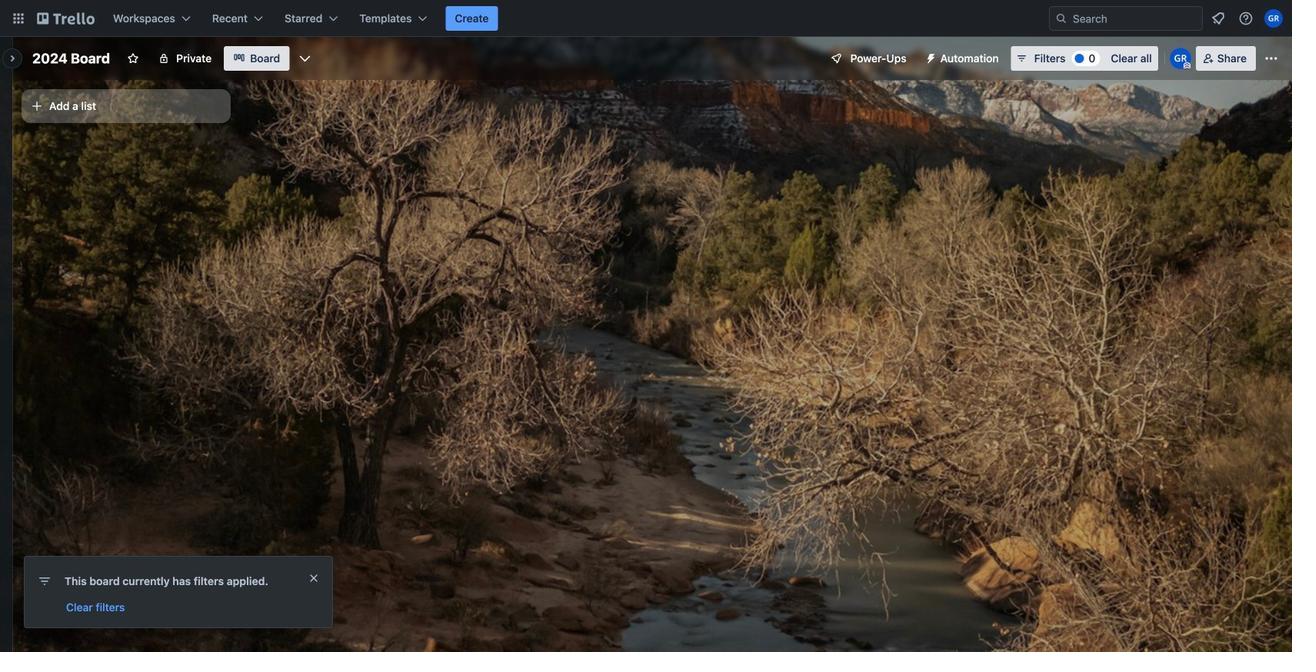 Task type: vqa. For each thing, say whether or not it's contained in the screenshot.
the right sm icon
no



Task type: describe. For each thing, give the bounding box(es) containing it.
customize views image
[[297, 51, 312, 66]]

dismiss flag image
[[308, 572, 320, 585]]

back to home image
[[37, 6, 95, 31]]

star or unstar board image
[[127, 52, 139, 65]]

greg robinson (gregrobinson96) image
[[1170, 48, 1191, 69]]

search image
[[1055, 12, 1068, 25]]

this member is an admin of this board. image
[[1184, 62, 1191, 69]]

Board name text field
[[25, 46, 118, 71]]

open information menu image
[[1238, 11, 1254, 26]]

show menu image
[[1264, 51, 1279, 66]]



Task type: locate. For each thing, give the bounding box(es) containing it.
sm image
[[919, 46, 941, 68]]

greg robinson (gregrobinson96) image
[[1265, 9, 1283, 28]]

primary element
[[0, 0, 1292, 37]]

0 notifications image
[[1209, 9, 1228, 28]]

Search field
[[1049, 6, 1203, 31]]

alert
[[25, 557, 332, 628]]



